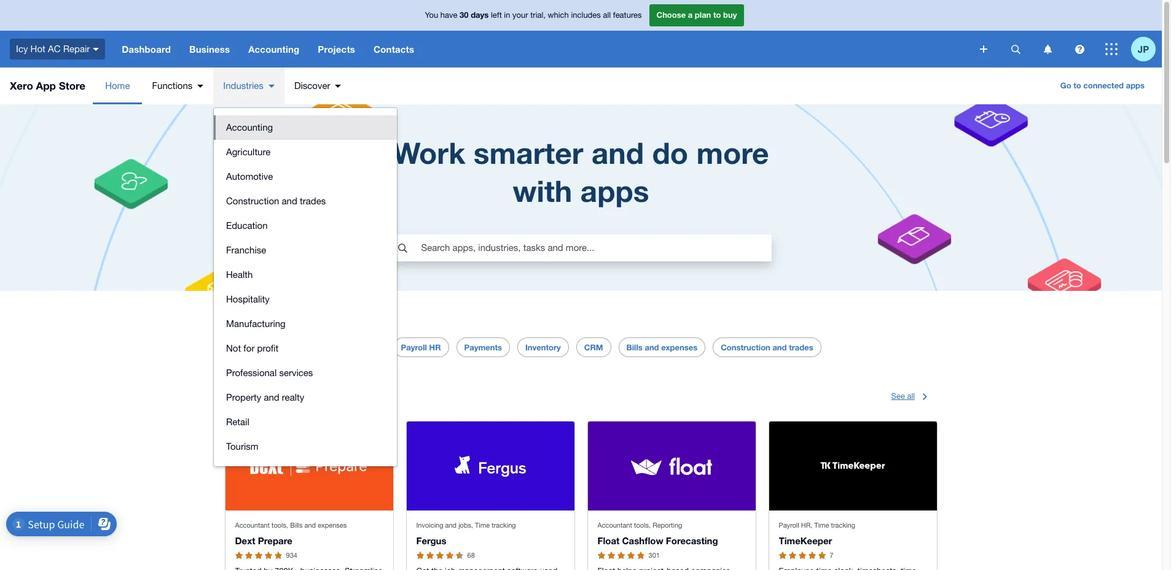 Task type: locate. For each thing, give the bounding box(es) containing it.
bills and expenses button
[[627, 339, 698, 357]]

float
[[598, 536, 620, 547]]

1 accountant from the left
[[235, 523, 270, 530]]

and inside the invoicing and jobs, time tracking fergus
[[445, 523, 457, 530]]

1 vertical spatial payroll
[[779, 523, 799, 530]]

retail button
[[214, 410, 397, 435]]

0 vertical spatial construction and trades button
[[214, 189, 397, 214]]

hr,
[[801, 523, 813, 530]]

svg image
[[1044, 45, 1052, 54]]

2 horizontal spatial time
[[814, 523, 829, 530]]

to inside banner
[[713, 10, 721, 20]]

1 vertical spatial trades
[[789, 343, 813, 353]]

accountant for dext prepare
[[235, 523, 270, 530]]

payroll for payroll hr
[[401, 343, 427, 353]]

float cashflow forecasting link
[[598, 536, 718, 547]]

1 horizontal spatial all
[[907, 392, 915, 401]]

2 vertical spatial trades
[[333, 390, 365, 403]]

0 horizontal spatial tools,
[[272, 523, 288, 530]]

1 vertical spatial apps
[[580, 173, 649, 208]]

payroll inside payroll hr, time tracking timekeeper
[[779, 523, 799, 530]]

accountant inside the accountant tools, reporting float cashflow forecasting
[[598, 523, 632, 530]]

top
[[225, 390, 243, 403]]

tracking inside button
[[254, 343, 285, 353]]

1 vertical spatial all
[[907, 392, 915, 401]]

0 vertical spatial accounting
[[248, 44, 299, 55]]

accountant inside accountant tools, bills and expenses dext prepare
[[235, 523, 270, 530]]

tools, up the prepare
[[272, 523, 288, 530]]

1 horizontal spatial construction
[[721, 343, 770, 353]]

all left "features" on the top of page
[[603, 11, 611, 20]]

invoicing
[[416, 523, 443, 530]]

payroll left the hr
[[401, 343, 427, 353]]

1 horizontal spatial payroll
[[779, 523, 799, 530]]

navigation
[[113, 31, 972, 68]]

bills up the prepare
[[290, 523, 303, 530]]

to left buy
[[713, 10, 721, 20]]

construction
[[226, 196, 279, 206], [721, 343, 770, 353]]

1 horizontal spatial construction and trades
[[721, 343, 813, 353]]

fergus
[[416, 536, 446, 547]]

accounting up "industries" dropdown button
[[248, 44, 299, 55]]

1 vertical spatial bills
[[290, 523, 303, 530]]

apps
[[1126, 80, 1145, 90], [580, 173, 649, 208], [368, 390, 392, 403]]

0 horizontal spatial all
[[603, 11, 611, 20]]

trial,
[[530, 11, 546, 20]]

0 vertical spatial to
[[713, 10, 721, 20]]

automotive
[[226, 171, 273, 182]]

time tracking button
[[233, 339, 285, 357]]

industries
[[223, 80, 264, 91]]

list box
[[214, 108, 397, 467]]

all right see
[[907, 392, 915, 401]]

professional services
[[226, 368, 313, 379]]

your
[[513, 11, 528, 20]]

education
[[226, 221, 268, 231]]

time
[[233, 343, 251, 353], [475, 523, 490, 530], [814, 523, 829, 530]]

1 horizontal spatial tracking
[[492, 523, 516, 530]]

banner containing jp
[[0, 0, 1162, 68]]

2 tools, from the left
[[634, 523, 651, 530]]

bills inside accountant tools, bills and expenses dext prepare
[[290, 523, 303, 530]]

cashflow
[[622, 536, 663, 547]]

choose a plan to buy
[[657, 10, 737, 20]]

1 vertical spatial construction and trades button
[[721, 339, 813, 357]]

timekeeper link
[[779, 536, 832, 547]]

tools, for float
[[634, 523, 651, 530]]

ac
[[48, 43, 61, 54]]

1 horizontal spatial time
[[475, 523, 490, 530]]

not
[[226, 344, 241, 354]]

see all link
[[891, 387, 937, 407]]

app
[[266, 314, 285, 327]]

tools, up cashflow
[[634, 523, 651, 530]]

payroll inside button
[[401, 343, 427, 353]]

discover button
[[284, 68, 351, 104]]

tools,
[[272, 523, 288, 530], [634, 523, 651, 530]]

time inside payroll hr, time tracking timekeeper
[[814, 523, 829, 530]]

expenses inside button
[[661, 343, 698, 353]]

industries button
[[213, 68, 284, 104]]

bills and expenses
[[627, 343, 698, 353]]

0 vertical spatial construction and trades
[[226, 196, 326, 206]]

home
[[105, 80, 130, 91]]

2 horizontal spatial tracking
[[831, 523, 855, 530]]

0 horizontal spatial tracking
[[254, 343, 285, 353]]

accountant tools, bills and expenses dext prepare
[[235, 523, 347, 547]]

accountant up "dext" on the left
[[235, 523, 270, 530]]

accounting inside dropdown button
[[248, 44, 299, 55]]

0 horizontal spatial accountant
[[235, 523, 270, 530]]

0 horizontal spatial payroll
[[401, 343, 427, 353]]

and inside work smarter and do more with apps
[[592, 135, 644, 170]]

0 vertical spatial apps
[[1126, 80, 1145, 90]]

2 accountant from the left
[[598, 523, 632, 530]]

projects button
[[309, 31, 364, 68]]

functions button
[[142, 68, 213, 104]]

1 horizontal spatial bills
[[627, 343, 643, 353]]

tracking inside the invoicing and jobs, time tracking fergus
[[492, 523, 516, 530]]

1 horizontal spatial accountant
[[598, 523, 632, 530]]

contacts button
[[364, 31, 424, 68]]

Work smarter and do more with apps search field
[[0, 104, 1162, 291]]

1 vertical spatial construction and trades
[[721, 343, 813, 353]]

accounting up 'agriculture'
[[226, 122, 273, 133]]

menu
[[93, 68, 351, 104]]

jp button
[[1131, 31, 1162, 68]]

projects
[[318, 44, 355, 55]]

Search apps, industries, tasks and more... field
[[420, 237, 771, 260]]

bills right crm
[[627, 343, 643, 353]]

smarter
[[474, 135, 583, 170]]

1 horizontal spatial to
[[1074, 80, 1081, 90]]

0 vertical spatial payroll
[[401, 343, 427, 353]]

business
[[189, 44, 230, 55]]

construction and trades for left construction and trades button
[[226, 196, 326, 206]]

1 horizontal spatial tools,
[[634, 523, 651, 530]]

fergus app logo image
[[455, 457, 526, 477]]

0 horizontal spatial construction and trades
[[226, 196, 326, 206]]

accounting button
[[214, 116, 397, 140]]

1 horizontal spatial construction and trades button
[[721, 339, 813, 357]]

franchise
[[226, 245, 266, 256]]

2 horizontal spatial trades
[[789, 343, 813, 353]]

work smarter and do more with apps
[[393, 135, 769, 208]]

1 vertical spatial accounting
[[226, 122, 273, 133]]

0 horizontal spatial time
[[233, 343, 251, 353]]

home button
[[93, 68, 142, 104]]

automotive button
[[214, 165, 397, 189]]

0 horizontal spatial construction
[[226, 196, 279, 206]]

0 horizontal spatial to
[[713, 10, 721, 20]]

banner
[[0, 0, 1162, 68]]

forecasting
[[666, 536, 718, 547]]

construction inside list box
[[226, 196, 279, 206]]

0 vertical spatial bills
[[627, 343, 643, 353]]

svg image
[[1105, 43, 1118, 55], [1011, 45, 1020, 54], [1075, 45, 1084, 54], [980, 45, 988, 53], [93, 48, 99, 51]]

construction and trades for construction and trades button to the right
[[721, 343, 813, 353]]

0 horizontal spatial apps
[[368, 390, 392, 403]]

1 tools, from the left
[[272, 523, 288, 530]]

profit
[[257, 344, 279, 354]]

0 horizontal spatial construction and trades button
[[214, 189, 397, 214]]

trades
[[300, 196, 326, 206], [789, 343, 813, 353], [333, 390, 365, 403]]

0 vertical spatial all
[[603, 11, 611, 20]]

time inside the invoicing and jobs, time tracking fergus
[[475, 523, 490, 530]]

group
[[214, 108, 397, 467]]

accounting button
[[239, 31, 309, 68]]

0 horizontal spatial expenses
[[318, 523, 347, 530]]

inventory
[[525, 343, 561, 353]]

hr
[[429, 343, 441, 353]]

to right go on the right top of page
[[1074, 80, 1081, 90]]

time tracking
[[233, 343, 285, 353]]

go to connected apps
[[1060, 80, 1145, 90]]

construction and trades
[[226, 196, 326, 206], [721, 343, 813, 353]]

30
[[460, 10, 469, 20]]

bills inside button
[[627, 343, 643, 353]]

construction for left construction and trades button
[[226, 196, 279, 206]]

have
[[440, 11, 457, 20]]

expenses
[[661, 343, 698, 353], [318, 523, 347, 530]]

contacts
[[374, 44, 414, 55]]

construction and trades inside button
[[226, 196, 326, 206]]

payroll left hr,
[[779, 523, 799, 530]]

0 vertical spatial trades
[[300, 196, 326, 206]]

to
[[713, 10, 721, 20], [1074, 80, 1081, 90]]

accounting
[[248, 44, 299, 55], [226, 122, 273, 133]]

301
[[649, 552, 660, 560]]

0 vertical spatial construction
[[226, 196, 279, 206]]

inventory button
[[525, 339, 561, 357]]

0 vertical spatial expenses
[[661, 343, 698, 353]]

0 horizontal spatial bills
[[290, 523, 303, 530]]

1 vertical spatial expenses
[[318, 523, 347, 530]]

accountant up float
[[598, 523, 632, 530]]

go to connected apps link
[[1053, 76, 1152, 96]]

1 vertical spatial construction
[[721, 343, 770, 353]]

1 horizontal spatial expenses
[[661, 343, 698, 353]]

icy
[[16, 43, 28, 54]]

a
[[688, 10, 693, 20]]

tools, inside accountant tools, bills and expenses dext prepare
[[272, 523, 288, 530]]

you have 30 days left in your trial, which includes all features
[[425, 10, 642, 20]]

icy hot ac repair button
[[0, 31, 113, 68]]

buy
[[723, 10, 737, 20]]

bills
[[627, 343, 643, 353], [290, 523, 303, 530]]

property
[[226, 393, 261, 403]]

1 vertical spatial to
[[1074, 80, 1081, 90]]

crm
[[584, 343, 603, 353]]

tools, inside the accountant tools, reporting float cashflow forecasting
[[634, 523, 651, 530]]

apps inside work smarter and do more with apps
[[580, 173, 649, 208]]

0 horizontal spatial trades
[[300, 196, 326, 206]]

plan
[[695, 10, 711, 20]]

1 horizontal spatial apps
[[580, 173, 649, 208]]



Task type: vqa. For each thing, say whether or not it's contained in the screenshot.
tracking in Payroll HR, Time tracking TimeKeeper
yes



Task type: describe. For each thing, give the bounding box(es) containing it.
in
[[504, 11, 510, 20]]

categories
[[288, 314, 341, 327]]

dext prepare link
[[235, 536, 292, 547]]

68
[[467, 552, 475, 560]]

reporting
[[653, 523, 682, 530]]

navigation containing dashboard
[[113, 31, 972, 68]]

agriculture
[[226, 147, 271, 157]]

trades for left construction and trades button
[[300, 196, 326, 206]]

time inside button
[[233, 343, 251, 353]]

hot
[[30, 43, 45, 54]]

you
[[425, 11, 438, 20]]

float cashflow forecasting app logo image
[[629, 457, 714, 477]]

connected
[[1084, 80, 1124, 90]]

more
[[697, 135, 769, 170]]

hospitality button
[[214, 288, 397, 312]]

discover
[[294, 80, 330, 91]]

health button
[[214, 263, 397, 288]]

2 vertical spatial apps
[[368, 390, 392, 403]]

property and realty
[[226, 393, 304, 403]]

payments button
[[464, 339, 502, 357]]

includes
[[571, 11, 601, 20]]

see all
[[891, 392, 915, 401]]

realty
[[282, 393, 304, 403]]

education button
[[214, 214, 397, 238]]

tourism button
[[214, 435, 397, 460]]

do
[[652, 135, 688, 170]]

construction for construction and trades button to the right
[[721, 343, 770, 353]]

934
[[286, 552, 297, 560]]

crm button
[[584, 339, 603, 357]]

tracking inside payroll hr, time tracking timekeeper
[[831, 523, 855, 530]]

menu containing home
[[93, 68, 351, 104]]

payroll hr
[[401, 343, 441, 353]]

professional
[[226, 368, 277, 379]]

timekeeper app logo image
[[815, 457, 891, 477]]

left
[[491, 11, 502, 20]]

prepare
[[258, 536, 292, 547]]

xero app store
[[10, 79, 86, 92]]

hospitality
[[226, 294, 270, 305]]

and inside accountant tools, bills and expenses dext prepare
[[305, 523, 316, 530]]

go
[[1060, 80, 1071, 90]]

for
[[244, 344, 255, 354]]

health
[[226, 270, 253, 280]]

which
[[548, 11, 569, 20]]

trades for construction and trades button to the right
[[789, 343, 813, 353]]

functions
[[152, 80, 193, 91]]

7
[[830, 552, 834, 560]]

xero
[[10, 79, 33, 92]]

property and realty button
[[214, 386, 397, 410]]

days
[[471, 10, 489, 20]]

expenses inside accountant tools, bills and expenses dext prepare
[[318, 523, 347, 530]]

business button
[[180, 31, 239, 68]]

jobs,
[[459, 523, 473, 530]]

accounting inside button
[[226, 122, 273, 133]]

not for profit
[[226, 344, 279, 354]]

accountant for float cashflow forecasting
[[598, 523, 632, 530]]

app
[[36, 79, 56, 92]]

manufacturing
[[226, 319, 286, 329]]

choose
[[657, 10, 686, 20]]

franchise button
[[214, 238, 397, 263]]

list box containing accounting
[[214, 108, 397, 467]]

timekeeper
[[779, 536, 832, 547]]

tourism
[[226, 442, 258, 452]]

tools, for and
[[272, 523, 288, 530]]

svg image inside icy hot ac repair popup button
[[93, 48, 99, 51]]

top construction and trades apps
[[225, 390, 392, 403]]

work
[[393, 135, 465, 170]]

group containing accounting
[[214, 108, 397, 467]]

all inside you have 30 days left in your trial, which includes all features
[[603, 11, 611, 20]]

retail
[[226, 417, 249, 428]]

dext
[[235, 536, 255, 547]]

construction
[[245, 390, 309, 403]]

1 horizontal spatial trades
[[333, 390, 365, 403]]

accountant tools, reporting float cashflow forecasting
[[598, 523, 718, 547]]

features
[[613, 11, 642, 20]]

payroll hr, time tracking timekeeper
[[779, 523, 855, 547]]

to inside go to connected apps link
[[1074, 80, 1081, 90]]

dashboard
[[122, 44, 171, 55]]

store
[[59, 79, 86, 92]]

payroll hr button
[[401, 339, 441, 357]]

payroll for payroll hr, time tracking timekeeper
[[779, 523, 799, 530]]

popular
[[225, 314, 263, 327]]

2 horizontal spatial apps
[[1126, 80, 1145, 90]]

icy hot ac repair
[[16, 43, 90, 54]]

popular app categories
[[225, 314, 341, 327]]

not for profit button
[[214, 337, 397, 361]]

dashboard link
[[113, 31, 180, 68]]

dext prepare logo image
[[250, 457, 368, 477]]

agriculture button
[[214, 140, 397, 165]]



